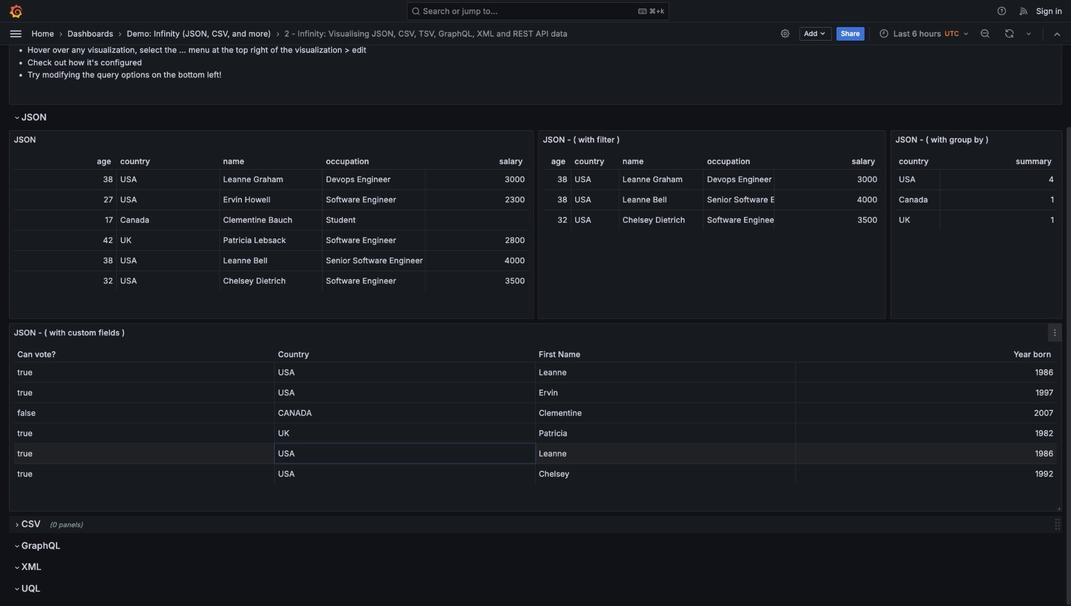 Task type: locate. For each thing, give the bounding box(es) containing it.
table header row
[[14, 153, 528, 169], [543, 153, 881, 169], [896, 153, 1058, 169], [14, 346, 1057, 362]]

help image
[[997, 6, 1007, 16]]

cell
[[14, 170, 117, 189], [117, 170, 220, 189], [220, 170, 323, 189], [323, 170, 426, 189], [426, 170, 528, 189], [543, 170, 571, 189], [571, 170, 619, 189], [619, 170, 704, 189], [704, 170, 774, 189], [774, 170, 881, 189], [896, 170, 940, 189], [940, 170, 1058, 189], [14, 190, 117, 210], [117, 190, 220, 210], [220, 190, 323, 210], [323, 190, 426, 210], [426, 190, 528, 210], [543, 190, 571, 210], [571, 190, 619, 210], [619, 190, 704, 210], [704, 190, 774, 210], [774, 190, 881, 210], [896, 190, 940, 210], [940, 190, 1058, 210], [14, 210, 117, 230], [117, 210, 220, 230], [220, 210, 323, 230], [323, 210, 426, 230], [426, 210, 528, 230], [543, 210, 571, 230], [571, 210, 619, 230], [619, 210, 704, 230], [704, 210, 774, 230], [774, 210, 881, 230], [896, 210, 940, 230], [940, 210, 1058, 230], [14, 231, 117, 250], [117, 231, 220, 250], [220, 231, 323, 250], [323, 231, 426, 250], [426, 231, 528, 250], [14, 251, 117, 271], [117, 251, 220, 271], [220, 251, 323, 271], [323, 251, 426, 271], [426, 251, 528, 271], [14, 271, 117, 291], [117, 271, 220, 291], [220, 271, 323, 291], [323, 271, 426, 291], [426, 271, 528, 291], [14, 363, 275, 382], [275, 363, 536, 382], [536, 363, 796, 382], [796, 363, 1057, 382], [14, 383, 275, 403], [275, 383, 536, 403], [536, 383, 796, 403], [796, 383, 1057, 403], [14, 403, 275, 423], [275, 403, 536, 423], [536, 403, 796, 423], [796, 403, 1057, 423], [14, 424, 275, 443], [275, 424, 536, 443], [536, 424, 796, 443], [796, 424, 1057, 443], [14, 444, 275, 464], [275, 444, 536, 464], [536, 444, 796, 464], [796, 444, 1057, 464], [14, 464, 275, 484], [275, 464, 536, 484], [536, 464, 796, 484], [796, 464, 1057, 484]]

auto refresh turned off. choose refresh time interval image
[[1024, 29, 1033, 38]]

delete row image
[[117, 521, 126, 530]]

dashboard settings image
[[780, 29, 790, 39]]

open menu image
[[9, 27, 23, 40]]

grafana image
[[9, 4, 23, 18]]

row options image
[[95, 521, 104, 530]]

refresh dashboard image
[[1005, 29, 1015, 39]]

row
[[14, 170, 528, 190], [543, 170, 881, 190], [896, 170, 1058, 190], [14, 190, 528, 210], [543, 190, 881, 210], [896, 190, 1058, 210], [14, 210, 528, 231], [543, 210, 881, 231], [896, 210, 1058, 231], [14, 231, 528, 251], [14, 251, 528, 271], [14, 271, 528, 292], [14, 363, 1057, 383], [14, 383, 1057, 403], [14, 403, 1057, 424], [14, 424, 1057, 444], [14, 444, 1057, 464], [14, 464, 1057, 484]]

news image
[[1019, 6, 1029, 16]]



Task type: describe. For each thing, give the bounding box(es) containing it.
menu for panel with title json - ( with custom fields ) image
[[1051, 328, 1060, 337]]

zoom out time range image
[[980, 29, 990, 39]]



Task type: vqa. For each thing, say whether or not it's contained in the screenshot.
Auto Refresh Turned Off. Choose Refresh Time Interval image
yes



